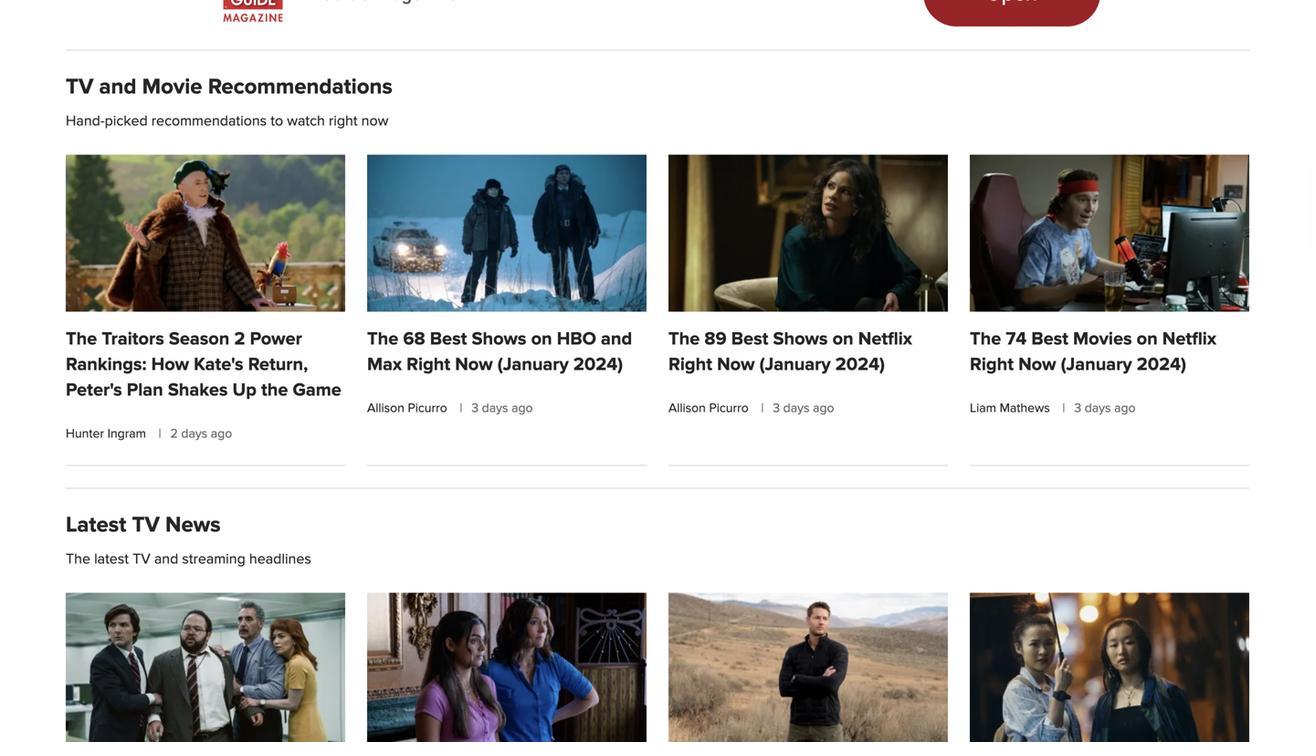 Task type: locate. For each thing, give the bounding box(es) containing it.
netflix
[[859, 328, 913, 350], [1163, 328, 1217, 350]]

0 horizontal spatial 3 days ago
[[472, 401, 533, 416]]

1 3 days ago from the left
[[472, 401, 533, 416]]

ago for the traitors season 2 power rankings: how kate's return, peter's plan shakes up the game
[[211, 426, 232, 441]]

1 horizontal spatial and
[[154, 551, 178, 568]]

2 horizontal spatial 2024)
[[1137, 354, 1187, 376]]

1 on from the left
[[531, 328, 552, 350]]

shows inside the 68 best shows on hbo and max right now (january 2024)
[[472, 328, 527, 350]]

2 allison picurro from the left
[[669, 401, 752, 416]]

the
[[261, 379, 288, 401]]

1 shows from the left
[[472, 328, 527, 350]]

the traitors season 2 power rankings: how kate's return, peter's plan shakes up the game link
[[66, 155, 345, 403]]

best right 68
[[430, 328, 467, 350]]

2 on from the left
[[833, 328, 854, 350]]

1 (january from the left
[[498, 354, 569, 376]]

now inside the 89 best shows on netflix right now (january 2024)
[[717, 354, 755, 376]]

on
[[531, 328, 552, 350], [833, 328, 854, 350], [1137, 328, 1158, 350]]

2 horizontal spatial now
[[1019, 354, 1057, 376]]

the up the rankings:
[[66, 328, 97, 350]]

and
[[99, 73, 137, 100], [601, 328, 632, 350], [154, 551, 178, 568]]

1 right from the left
[[407, 354, 450, 376]]

the left latest
[[66, 551, 90, 568]]

0 horizontal spatial netflix
[[859, 328, 913, 350]]

allison picurro link
[[367, 401, 451, 416], [669, 401, 752, 416]]

allison picurro
[[367, 401, 451, 416], [669, 401, 752, 416]]

1 horizontal spatial on
[[833, 328, 854, 350]]

2 horizontal spatial on
[[1137, 328, 1158, 350]]

shows left hbo
[[472, 328, 527, 350]]

(january inside the 89 best shows on netflix right now (january 2024)
[[760, 354, 831, 376]]

allison down max
[[367, 401, 405, 416]]

now
[[361, 112, 389, 129]]

latest tv news
[[66, 512, 221, 539]]

0 horizontal spatial now
[[455, 354, 493, 376]]

best
[[430, 328, 467, 350], [732, 328, 769, 350], [1032, 328, 1069, 350]]

(january for the 74 best movies on netflix right now (january 2024)
[[1061, 354, 1132, 376]]

1 horizontal spatial 2
[[234, 328, 245, 350]]

0 horizontal spatial allison
[[367, 401, 405, 416]]

3 now from the left
[[1019, 354, 1057, 376]]

days for 68
[[482, 401, 508, 416]]

1 horizontal spatial allison
[[669, 401, 706, 416]]

2 right ingram
[[170, 426, 178, 441]]

1 horizontal spatial allison picurro
[[669, 401, 752, 416]]

allison
[[367, 401, 405, 416], [669, 401, 706, 416]]

1 horizontal spatial 3
[[773, 401, 780, 416]]

1 horizontal spatial now
[[717, 354, 755, 376]]

right inside the 89 best shows on netflix right now (january 2024)
[[669, 354, 713, 376]]

the latest tv and streaming headlines
[[66, 551, 311, 568]]

1 horizontal spatial best
[[732, 328, 769, 350]]

allison picurro link down max
[[367, 401, 451, 416]]

2 horizontal spatial 3
[[1075, 401, 1082, 416]]

the for the 89 best shows on netflix right now (january 2024)
[[669, 328, 700, 350]]

0 horizontal spatial on
[[531, 328, 552, 350]]

best for 68
[[430, 328, 467, 350]]

(january inside the 74 best movies on netflix right now (january 2024)
[[1061, 354, 1132, 376]]

on inside the 89 best shows on netflix right now (january 2024)
[[833, 328, 854, 350]]

and up picked
[[99, 73, 137, 100]]

1 horizontal spatial 2024)
[[836, 354, 885, 376]]

3 days ago down the 89 best shows on netflix right now (january 2024)
[[773, 401, 835, 416]]

1 horizontal spatial 3 days ago
[[773, 401, 835, 416]]

3 down the 89 best shows on netflix right now (january 2024)
[[773, 401, 780, 416]]

now inside the 74 best movies on netflix right now (january 2024)
[[1019, 354, 1057, 376]]

1 vertical spatial and
[[601, 328, 632, 350]]

allison picurro down max
[[367, 401, 451, 416]]

2 best from the left
[[732, 328, 769, 350]]

3
[[472, 401, 479, 416], [773, 401, 780, 416], [1075, 401, 1082, 416]]

0 horizontal spatial picurro
[[408, 401, 447, 416]]

the inside the traitors season 2 power rankings: how kate's return, peter's plan shakes up the game
[[66, 328, 97, 350]]

traitors
[[102, 328, 164, 350]]

2 up kate's on the left of page
[[234, 328, 245, 350]]

1 vertical spatial 2
[[170, 426, 178, 441]]

3 (january from the left
[[1061, 354, 1132, 376]]

days
[[482, 401, 508, 416], [784, 401, 810, 416], [1085, 401, 1111, 416], [181, 426, 208, 441]]

2 vertical spatial tv
[[133, 551, 150, 568]]

0 horizontal spatial allison picurro link
[[367, 401, 451, 416]]

peter's
[[66, 379, 122, 401]]

the left the 89 at the top right of page
[[669, 328, 700, 350]]

netflix for the 74 best movies on netflix right now (january 2024)
[[1163, 328, 1217, 350]]

now right max
[[455, 354, 493, 376]]

2 2024) from the left
[[836, 354, 885, 376]]

2 vertical spatial and
[[154, 551, 178, 568]]

0 horizontal spatial allison picurro
[[367, 401, 451, 416]]

1 horizontal spatial (january
[[760, 354, 831, 376]]

allison down the 89 at the top right of page
[[669, 401, 706, 416]]

netflix inside the 89 best shows on netflix right now (january 2024)
[[859, 328, 913, 350]]

2 horizontal spatial 3 days ago
[[1075, 401, 1136, 416]]

right
[[329, 112, 358, 129]]

days down the 89 best shows on netflix right now (january 2024)
[[784, 401, 810, 416]]

on inside the 68 best shows on hbo and max right now (january 2024)
[[531, 328, 552, 350]]

2 3 days ago from the left
[[773, 401, 835, 416]]

3 best from the left
[[1032, 328, 1069, 350]]

on for the 74 best movies on netflix right now (january 2024)
[[1137, 328, 1158, 350]]

right down the 89 at the top right of page
[[669, 354, 713, 376]]

liam mathews link
[[970, 401, 1054, 416]]

2 horizontal spatial best
[[1032, 328, 1069, 350]]

best right "74"
[[1032, 328, 1069, 350]]

0 horizontal spatial (january
[[498, 354, 569, 376]]

hand-picked recommendations to watch right now
[[66, 112, 389, 129]]

1 horizontal spatial right
[[669, 354, 713, 376]]

shakes
[[168, 379, 228, 401]]

2 3 from the left
[[773, 401, 780, 416]]

the for the latest tv and streaming headlines
[[66, 551, 90, 568]]

up
[[233, 379, 257, 401]]

0 horizontal spatial best
[[430, 328, 467, 350]]

days down the 74 best movies on netflix right now (january 2024) on the right
[[1085, 401, 1111, 416]]

the inside the 68 best shows on hbo and max right now (january 2024)
[[367, 328, 399, 350]]

right inside the 74 best movies on netflix right now (january 2024)
[[970, 354, 1014, 376]]

sofia vergara, griselda image
[[669, 155, 948, 312]]

3 down the 68 best shows on hbo and max right now (january 2024)
[[472, 401, 479, 416]]

tv up hand-
[[66, 73, 94, 100]]

0 horizontal spatial and
[[99, 73, 137, 100]]

and right hbo
[[601, 328, 632, 350]]

3 days ago for 68
[[472, 401, 533, 416]]

2 picurro from the left
[[709, 401, 749, 416]]

3 right from the left
[[970, 354, 1014, 376]]

headlines
[[249, 551, 311, 568]]

1 allison picurro from the left
[[367, 401, 451, 416]]

mathews
[[1000, 401, 1050, 416]]

3 days ago for 89
[[773, 401, 835, 416]]

and down latest tv news
[[154, 551, 178, 568]]

3 3 from the left
[[1075, 401, 1082, 416]]

2 horizontal spatial right
[[970, 354, 1014, 376]]

right inside the 68 best shows on hbo and max right now (january 2024)
[[407, 354, 450, 376]]

the up max
[[367, 328, 399, 350]]

0 horizontal spatial right
[[407, 354, 450, 376]]

0 vertical spatial tv
[[66, 73, 94, 100]]

right down "74"
[[970, 354, 1014, 376]]

1 horizontal spatial allison picurro link
[[669, 401, 752, 416]]

allison picurro link for max
[[367, 401, 451, 416]]

netflix inside the 74 best movies on netflix right now (january 2024)
[[1163, 328, 1217, 350]]

3 days ago down the 74 best movies on netflix right now (january 2024) on the right
[[1075, 401, 1136, 416]]

2024)
[[574, 354, 623, 376], [836, 354, 885, 376], [1137, 354, 1187, 376]]

days down shakes
[[181, 426, 208, 441]]

2 netflix from the left
[[1163, 328, 1217, 350]]

ago
[[512, 401, 533, 416], [813, 401, 835, 416], [1115, 401, 1136, 416], [211, 426, 232, 441]]

adam scott, zach cherry, john turturro, and britt lower, severance image
[[66, 593, 345, 743]]

shows inside the 89 best shows on netflix right now (january 2024)
[[773, 328, 828, 350]]

ago down the 68 best shows on hbo and max right now (january 2024)
[[512, 401, 533, 416]]

tv
[[66, 73, 94, 100], [132, 512, 160, 539], [133, 551, 150, 568]]

the inside the 89 best shows on netflix right now (january 2024)
[[669, 328, 700, 350]]

picurro for now
[[709, 401, 749, 416]]

2024) for the 74 best movies on netflix right now (january 2024)
[[1137, 354, 1187, 376]]

the 68 best shows on hbo and max right now (january 2024) link
[[367, 155, 647, 378]]

watch
[[287, 112, 325, 129]]

3 3 days ago from the left
[[1075, 401, 1136, 416]]

89
[[705, 328, 727, 350]]

best for 74
[[1032, 328, 1069, 350]]

picurro
[[408, 401, 447, 416], [709, 401, 749, 416]]

2 allison picurro link from the left
[[669, 401, 752, 416]]

3 days ago
[[472, 401, 533, 416], [773, 401, 835, 416], [1075, 401, 1136, 416]]

2 right from the left
[[669, 354, 713, 376]]

allison picurro down the 89 at the top right of page
[[669, 401, 752, 416]]

0 vertical spatial 2
[[234, 328, 245, 350]]

2 shows from the left
[[773, 328, 828, 350]]

1 best from the left
[[430, 328, 467, 350]]

latest
[[66, 512, 126, 539]]

movies
[[1073, 328, 1132, 350]]

0 horizontal spatial shows
[[472, 328, 527, 350]]

recommendations
[[208, 73, 393, 100]]

1 allison from the left
[[367, 401, 405, 416]]

now
[[455, 354, 493, 376], [717, 354, 755, 376], [1019, 354, 1057, 376]]

alan cumming, the traitors image
[[66, 155, 345, 312]]

the inside the 74 best movies on netflix right now (january 2024)
[[970, 328, 1002, 350]]

(january
[[498, 354, 569, 376], [760, 354, 831, 376], [1061, 354, 1132, 376]]

days down the 68 best shows on hbo and max right now (january 2024)
[[482, 401, 508, 416]]

movie
[[142, 73, 202, 100]]

2 allison from the left
[[669, 401, 706, 416]]

days for 89
[[784, 401, 810, 416]]

the
[[66, 328, 97, 350], [367, 328, 399, 350], [669, 328, 700, 350], [970, 328, 1002, 350], [66, 551, 90, 568]]

on for the 68 best shows on hbo and max right now (january 2024)
[[531, 328, 552, 350]]

max
[[367, 354, 402, 376]]

3 on from the left
[[1137, 328, 1158, 350]]

now down the 89 at the top right of page
[[717, 354, 755, 376]]

the left "74"
[[970, 328, 1002, 350]]

2 now from the left
[[717, 354, 755, 376]]

1 netflix from the left
[[859, 328, 913, 350]]

2024) inside the 89 best shows on netflix right now (january 2024)
[[836, 354, 885, 376]]

best right the 89 at the top right of page
[[732, 328, 769, 350]]

now for the 74 best movies on netflix right now (january 2024)
[[1019, 354, 1057, 376]]

1 horizontal spatial netflix
[[1163, 328, 1217, 350]]

2 (january from the left
[[760, 354, 831, 376]]

to
[[271, 112, 283, 129]]

1 allison picurro link from the left
[[367, 401, 451, 416]]

2
[[234, 328, 245, 350], [170, 426, 178, 441]]

now for the 89 best shows on netflix right now (january 2024)
[[717, 354, 755, 376]]

the 74 best movies on netflix right now (january 2024)
[[970, 328, 1217, 376]]

shows for 2024)
[[773, 328, 828, 350]]

1 2024) from the left
[[574, 354, 623, 376]]

shows for now
[[472, 328, 527, 350]]

68
[[403, 328, 425, 350]]

hunter ingram link
[[66, 426, 149, 441]]

picurro down 68
[[408, 401, 447, 416]]

shows right the 89 at the top right of page
[[773, 328, 828, 350]]

0 horizontal spatial 2024)
[[574, 354, 623, 376]]

1 picurro from the left
[[408, 401, 447, 416]]

2 horizontal spatial and
[[601, 328, 632, 350]]

right
[[407, 354, 450, 376], [669, 354, 713, 376], [970, 354, 1014, 376]]

3 days ago for 74
[[1075, 401, 1136, 416]]

1 horizontal spatial picurro
[[709, 401, 749, 416]]

ago for the 68 best shows on hbo and max right now (january 2024)
[[512, 401, 533, 416]]

allison picurro link down the 89 at the top right of page
[[669, 401, 752, 416]]

2024) inside the 74 best movies on netflix right now (january 2024)
[[1137, 354, 1187, 376]]

ago down shakes
[[211, 426, 232, 441]]

tv left news
[[132, 512, 160, 539]]

now down "74"
[[1019, 354, 1057, 376]]

3 right mathews at the right
[[1075, 401, 1082, 416]]

3 days ago down the 68 best shows on hbo and max right now (january 2024)
[[472, 401, 533, 416]]

hunter
[[66, 426, 104, 441]]

shows
[[472, 328, 527, 350], [773, 328, 828, 350]]

best inside the 89 best shows on netflix right now (january 2024)
[[732, 328, 769, 350]]

tv right latest
[[133, 551, 150, 568]]

picurro down the 89 at the top right of page
[[709, 401, 749, 416]]

best for 89
[[732, 328, 769, 350]]

season
[[169, 328, 230, 350]]

right down 68
[[407, 354, 450, 376]]

3 2024) from the left
[[1137, 354, 1187, 376]]

advertisement element
[[215, 0, 1101, 28]]

on inside the 74 best movies on netflix right now (january 2024)
[[1137, 328, 1158, 350]]

latest
[[94, 551, 129, 568]]

ago down the 74 best movies on netflix right now (january 2024) on the right
[[1115, 401, 1136, 416]]

best inside the 68 best shows on hbo and max right now (january 2024)
[[430, 328, 467, 350]]

1 horizontal spatial shows
[[773, 328, 828, 350]]

ago down the 89 best shows on netflix right now (january 2024)
[[813, 401, 835, 416]]

allison for the 68 best shows on hbo and max right now (january 2024)
[[367, 401, 405, 416]]

1 3 from the left
[[472, 401, 479, 416]]

picurro for max
[[408, 401, 447, 416]]

1 now from the left
[[455, 354, 493, 376]]

0 horizontal spatial 3
[[472, 401, 479, 416]]

best inside the 74 best movies on netflix right now (january 2024)
[[1032, 328, 1069, 350]]

0 vertical spatial and
[[99, 73, 137, 100]]

2 horizontal spatial (january
[[1061, 354, 1132, 376]]



Task type: describe. For each thing, give the bounding box(es) containing it.
the 89 best shows on netflix right now (january 2024) link
[[669, 155, 948, 378]]

liam mathews
[[970, 401, 1054, 416]]

liam
[[970, 401, 997, 416]]

allison picurro link for now
[[669, 401, 752, 416]]

streaming
[[182, 551, 246, 568]]

kate's
[[194, 354, 244, 376]]

right for the 74 best movies on netflix right now (january 2024)
[[970, 354, 1014, 376]]

1 vertical spatial tv
[[132, 512, 160, 539]]

allison picurro for now
[[669, 401, 752, 416]]

2 days ago
[[170, 426, 232, 441]]

allison picurro for max
[[367, 401, 451, 416]]

the for the 74 best movies on netflix right now (january 2024)
[[970, 328, 1002, 350]]

justin hartley, tracker image
[[669, 593, 948, 743]]

return,
[[248, 354, 308, 376]]

and inside the 68 best shows on hbo and max right now (january 2024)
[[601, 328, 632, 350]]

rankings:
[[66, 354, 147, 376]]

(january inside the 68 best shows on hbo and max right now (january 2024)
[[498, 354, 569, 376]]

right for the 89 best shows on netflix right now (january 2024)
[[669, 354, 713, 376]]

now inside the 68 best shows on hbo and max right now (january 2024)
[[455, 354, 493, 376]]

recommendations
[[151, 112, 267, 129]]

days for traitors
[[181, 426, 208, 441]]

3 for 89
[[773, 401, 780, 416]]

news
[[165, 512, 221, 539]]

tv and movie recommendations
[[66, 73, 393, 100]]

the 68 best shows on hbo and max right now (january 2024)
[[367, 328, 632, 376]]

power
[[250, 328, 302, 350]]

(january for the 89 best shows on netflix right now (january 2024)
[[760, 354, 831, 376]]

game
[[293, 379, 342, 401]]

hbo
[[557, 328, 596, 350]]

the 74 best movies on netflix right now (january 2024) link
[[970, 155, 1250, 378]]

hand-
[[66, 112, 105, 129]]

ago for the 89 best shows on netflix right now (january 2024)
[[813, 401, 835, 416]]

the 89 best shows on netflix right now (january 2024)
[[669, 328, 913, 376]]

jodie foster and kali reis, true detective image
[[367, 155, 647, 312]]

3 for 74
[[1075, 401, 1082, 416]]

ago for the 74 best movies on netflix right now (january 2024)
[[1115, 401, 1136, 416]]

sadie laflamme-snow and chyler leigh, the way home image
[[367, 593, 647, 743]]

the for the 68 best shows on hbo and max right now (january 2024)
[[367, 328, 399, 350]]

plan
[[127, 379, 163, 401]]

on for the 89 best shows on netflix right now (january 2024)
[[833, 328, 854, 350]]

picked
[[105, 112, 148, 129]]

the traitors season 2 power rankings: how kate's return, peter's plan shakes up the game
[[66, 328, 342, 401]]

the for the traitors season 2 power rankings: how kate's return, peter's plan shakes up the game
[[66, 328, 97, 350]]

how
[[151, 354, 189, 376]]

ingram
[[107, 426, 146, 441]]

netflix for the 89 best shows on netflix right now (january 2024)
[[859, 328, 913, 350]]

0 horizontal spatial 2
[[170, 426, 178, 441]]

3 for 68
[[472, 401, 479, 416]]

2 inside the traitors season 2 power rankings: how kate's return, peter's plan shakes up the game
[[234, 328, 245, 350]]

74
[[1006, 328, 1027, 350]]

2024) for the 89 best shows on netflix right now (january 2024)
[[836, 354, 885, 376]]

days for 74
[[1085, 401, 1111, 416]]

paul dano, dumb money image
[[970, 155, 1250, 312]]

2024) inside the 68 best shows on hbo and max right now (january 2024)
[[574, 354, 623, 376]]

hunter ingram
[[66, 426, 149, 441]]

bonde sham and ji-young yoo, expats image
[[970, 593, 1250, 743]]

allison for the 89 best shows on netflix right now (january 2024)
[[669, 401, 706, 416]]



Task type: vqa. For each thing, say whether or not it's contained in the screenshot.


